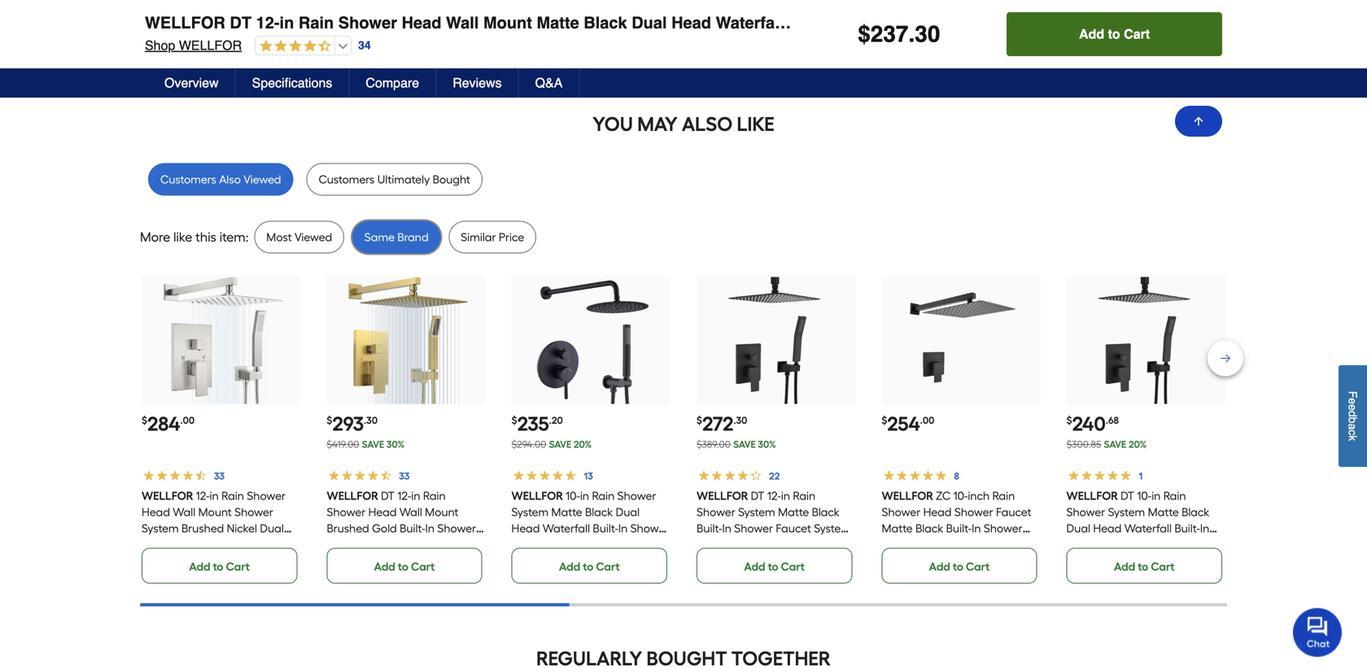 Task type: vqa. For each thing, say whether or not it's contained in the screenshot.
Electrical link
no



Task type: locate. For each thing, give the bounding box(es) containing it.
diverter inside dt 10-in rain shower system matte black dual head waterfall built-in shower faucet system with 2- way diverter valve included
[[1091, 554, 1132, 568]]

faucet inside 'dt 12-in rain shower head wall mount brushed gold built-in shower faucet system with 2-way diverter valve included'
[[327, 538, 362, 552]]

1 horizontal spatial .30
[[734, 415, 748, 427]]

add to cart link inside 284 'list item'
[[142, 548, 297, 584]]

wellfor down '$389.00'
[[697, 489, 748, 503]]

built- inside 'dt 12-in rain shower head wall mount brushed gold built-in shower faucet system with 2-way diverter valve included'
[[400, 522, 425, 536]]

viewed
[[244, 173, 281, 187], [295, 230, 332, 244]]

add
[[1079, 26, 1105, 42], [189, 42, 210, 55], [929, 42, 951, 55], [1114, 42, 1136, 55], [189, 560, 210, 574], [374, 560, 395, 574], [559, 560, 581, 574], [744, 560, 766, 574], [929, 560, 951, 574], [1114, 560, 1136, 574]]

wellfor inside 235 list item
[[512, 489, 563, 503]]

q&a button
[[519, 68, 580, 98]]

30%
[[387, 439, 405, 451], [758, 439, 776, 451]]

zc 10-inch rain shower head shower faucet matte black built-in shower faucet system valve included
[[882, 489, 1035, 552]]

like
[[737, 112, 775, 136]]

dt for 240
[[1121, 489, 1135, 503]]

wellfor for 12-in rain shower head wall mount shower system brushed nickel dual head waterfall built-in shower faucet system with 2-way diverter valve included
[[142, 489, 193, 503]]

254 list item
[[882, 276, 1041, 584]]

with inside 10-in rain shower system matte black dual head waterfall built-in shower faucet system with 2-way diverter valve included
[[590, 538, 612, 552]]

1 brushed from the left
[[182, 522, 224, 536]]

2 save from the left
[[549, 439, 572, 451]]

cart for 1st add to cart list item from right
[[1151, 42, 1175, 55]]

20% inside 235 list item
[[574, 439, 592, 451]]

list item
[[327, 0, 486, 66]]

.00 for 254
[[920, 415, 935, 427]]

save
[[362, 439, 384, 451], [549, 439, 572, 451], [733, 439, 756, 451], [1104, 439, 1127, 451]]

wall inside 12-in rain shower head wall mount shower system brushed nickel dual head waterfall built-in shower faucet system with 2-way diverter valve included
[[173, 506, 196, 519]]

$ inside '$ 254 .00'
[[882, 415, 888, 427]]

1 horizontal spatial also
[[682, 112, 733, 136]]

293
[[332, 412, 364, 436]]

save inside 240 list item
[[1104, 439, 1127, 451]]

1 .00 from the left
[[180, 415, 195, 427]]

add to cart link inside 235 list item
[[512, 548, 667, 584]]

wellfor left zc
[[882, 489, 934, 503]]

save inside 272 list item
[[733, 439, 756, 451]]

dt down $300.85 save 20%
[[1121, 489, 1135, 503]]

viewed right most at top
[[295, 230, 332, 244]]

$300.85 save 20%
[[1067, 439, 1147, 451]]

bought
[[433, 173, 470, 187]]

$ 272 .30
[[697, 412, 748, 436]]

mount
[[483, 13, 532, 32], [198, 506, 232, 519], [425, 506, 458, 519]]

brushed left the nickel
[[182, 522, 224, 536]]

$ inside $ 235 .20
[[512, 415, 517, 427]]

1 vertical spatial viewed
[[295, 230, 332, 244]]

diverter
[[1119, 13, 1180, 32], [756, 538, 796, 552], [327, 554, 367, 568], [512, 554, 552, 568], [1091, 554, 1132, 568], [142, 571, 182, 585]]

save inside 235 list item
[[549, 439, 572, 451]]

12- inside the dt 12-in rain shower system matte black built-in shower faucet system with 2-way diverter valve included
[[767, 489, 781, 503]]

in inside 12-in rain shower head wall mount shower system brushed nickel dual head waterfall built-in shower faucet system with 2-way diverter valve included
[[249, 538, 258, 552]]

wellfor down '$300.85'
[[1067, 489, 1119, 503]]

wellfor inside 293 "list item"
[[327, 489, 378, 503]]

with
[[1032, 13, 1065, 32], [405, 538, 427, 552], [590, 538, 612, 552], [697, 538, 719, 552], [1186, 538, 1209, 552], [220, 554, 242, 568]]

system
[[970, 13, 1027, 32], [512, 506, 549, 519], [738, 506, 776, 519], [1108, 506, 1146, 519], [142, 522, 179, 536], [814, 522, 851, 536], [365, 538, 402, 552], [550, 538, 587, 552], [920, 538, 957, 552], [1147, 538, 1184, 552], [180, 554, 217, 568]]

cart inside 293 "list item"
[[411, 560, 435, 574]]

0 horizontal spatial add to cart list item
[[142, 0, 301, 66]]

wall
[[446, 13, 479, 32], [173, 506, 196, 519], [399, 506, 422, 519]]

$ for 235
[[512, 415, 517, 427]]

0 horizontal spatial also
[[219, 173, 241, 187]]

wellfor down the $ 284 .00
[[142, 489, 193, 503]]

also left like
[[682, 112, 733, 136]]

dt
[[230, 13, 252, 32], [381, 489, 395, 503], [751, 489, 765, 503], [1121, 489, 1135, 503]]

add to cart link for dt 10-in rain shower system matte black dual head waterfall built-in shower faucet system with 2- way diverter valve included
[[1067, 548, 1223, 584]]

wellfor dt 10-in rain shower system matte black dual head waterfall built-in shower faucet system with 2-way diverter valve included image
[[1083, 277, 1210, 404]]

20%
[[574, 439, 592, 451], [1129, 439, 1147, 451]]

2 customers from the left
[[319, 173, 375, 187]]

10-
[[566, 489, 580, 503], [954, 489, 968, 503], [1138, 489, 1152, 503]]

cart
[[1124, 26, 1150, 42], [226, 42, 250, 55], [966, 42, 990, 55], [1151, 42, 1175, 55], [226, 560, 250, 574], [411, 560, 435, 574], [596, 560, 620, 574], [781, 560, 805, 574], [966, 560, 990, 574], [1151, 560, 1175, 574]]

customers for customers also viewed
[[160, 173, 216, 187]]

2 add to cart list item from the left
[[882, 0, 1041, 66]]

dt for 293
[[381, 489, 395, 503]]

4 save from the left
[[1104, 439, 1127, 451]]

0 horizontal spatial 20%
[[574, 439, 592, 451]]

dual inside 10-in rain shower system matte black dual head waterfall built-in shower faucet system with 2-way diverter valve included
[[616, 506, 640, 519]]

customers left ultimately
[[319, 173, 375, 187]]

save inside 293 "list item"
[[362, 439, 384, 451]]

.30 inside $ 272 .30
[[734, 415, 748, 427]]

head inside zc 10-inch rain shower head shower faucet matte black built-in shower faucet system valve included
[[923, 506, 952, 519]]

waterfall inside dt 10-in rain shower system matte black dual head waterfall built-in shower faucet system with 2- way diverter valve included
[[1125, 522, 1172, 536]]

.00
[[180, 415, 195, 427], [920, 415, 935, 427]]

matte inside zc 10-inch rain shower head shower faucet matte black built-in shower faucet system valve included
[[882, 522, 913, 536]]

.30 up $419.00 save 30%
[[364, 415, 378, 427]]

in inside 'dt 12-in rain shower head wall mount brushed gold built-in shower faucet system with 2-way diverter valve included'
[[411, 489, 420, 503]]

1 horizontal spatial add to cart list item
[[882, 0, 1041, 66]]

0 horizontal spatial wall
[[173, 506, 196, 519]]

reviews
[[453, 75, 502, 90]]

$ for 240
[[1067, 415, 1073, 427]]

30% right $419.00
[[387, 439, 405, 451]]

valve
[[1185, 13, 1227, 32], [799, 538, 827, 552], [960, 538, 988, 552], [370, 554, 398, 568], [555, 554, 583, 568], [1135, 554, 1162, 568], [185, 571, 213, 585]]

237
[[871, 21, 909, 47]]

add to cart link
[[142, 30, 297, 66], [882, 30, 1038, 66], [1067, 30, 1223, 66], [142, 548, 297, 584], [327, 548, 482, 584], [512, 548, 667, 584], [697, 548, 853, 584], [882, 548, 1038, 584], [1067, 548, 1223, 584]]

add to cart link for zc 10-inch rain shower head shower faucet matte black built-in shower faucet system valve included
[[882, 548, 1038, 584]]

add to cart button
[[1007, 12, 1223, 56]]

$ for 284
[[142, 415, 147, 427]]

most
[[266, 230, 292, 244]]

$ inside the $ 284 .00
[[142, 415, 147, 427]]

1 horizontal spatial brushed
[[327, 522, 369, 536]]

2 horizontal spatial wall
[[446, 13, 479, 32]]

head inside 10-in rain shower system matte black dual head waterfall built-in shower faucet system with 2-way diverter valve included
[[512, 522, 540, 536]]

1 horizontal spatial 10-
[[954, 489, 968, 503]]

included inside 10-in rain shower system matte black dual head waterfall built-in shower faucet system with 2-way diverter valve included
[[586, 554, 630, 568]]

1 horizontal spatial wall
[[399, 506, 422, 519]]

wellfor for 10-in rain shower system matte black dual head waterfall built-in shower faucet system with 2-way diverter valve included
[[512, 489, 563, 503]]

inch
[[968, 489, 990, 503]]

wellfor down $294.00
[[512, 489, 563, 503]]

wellfor for dt 12-in rain shower system matte black built-in shower faucet system with 2-way diverter valve included
[[697, 489, 748, 503]]

e up d at the right bottom
[[1347, 398, 1360, 405]]

zc
[[936, 489, 951, 503]]

cart for 240 list item
[[1151, 560, 1175, 574]]

f e e d b a c k
[[1347, 391, 1360, 441]]

rain inside dt 10-in rain shower system matte black dual head waterfall built-in shower faucet system with 2- way diverter valve included
[[1164, 489, 1187, 503]]

brushed
[[182, 522, 224, 536], [327, 522, 369, 536]]

add to cart link for 10-in rain shower system matte black dual head waterfall built-in shower faucet system with 2-way diverter valve included
[[512, 548, 667, 584]]

also up item
[[219, 173, 241, 187]]

30
[[915, 21, 941, 47]]

10- down $294.00 save 20%
[[566, 489, 580, 503]]

wellfor dt 12-in rain shower system matte black built-in shower faucet system with 2-way diverter valve included image
[[713, 277, 840, 404]]

overview button
[[148, 68, 236, 98]]

compare
[[366, 75, 419, 90]]

0 horizontal spatial brushed
[[182, 522, 224, 536]]

2 .00 from the left
[[920, 415, 935, 427]]

add to cart
[[1079, 26, 1150, 42], [189, 42, 250, 55], [929, 42, 990, 55], [1114, 42, 1175, 55], [189, 560, 250, 574], [374, 560, 435, 574], [559, 560, 620, 574], [744, 560, 805, 574], [929, 560, 990, 574], [1114, 560, 1175, 574]]

this
[[195, 230, 216, 245]]

0 horizontal spatial .00
[[180, 415, 195, 427]]

with inside 'dt 12-in rain shower head wall mount brushed gold built-in shower faucet system with 2-way diverter valve included'
[[405, 538, 427, 552]]

1 horizontal spatial 30%
[[758, 439, 776, 451]]

30% right '$389.00'
[[758, 439, 776, 451]]

viewed up : at top left
[[244, 173, 281, 187]]

shower
[[338, 13, 397, 32], [849, 13, 908, 32], [247, 489, 286, 503], [618, 489, 657, 503], [235, 506, 273, 519], [327, 506, 366, 519], [697, 506, 736, 519], [882, 506, 921, 519], [955, 506, 993, 519], [1067, 506, 1106, 519], [437, 522, 476, 536], [631, 522, 670, 536], [734, 522, 773, 536], [984, 522, 1023, 536], [261, 538, 300, 552], [1067, 538, 1106, 552]]

2 .30 from the left
[[734, 415, 748, 427]]

wellfor up gold
[[327, 489, 378, 503]]

rain
[[299, 13, 334, 32], [222, 489, 244, 503], [423, 489, 446, 503], [592, 489, 615, 503], [793, 489, 816, 503], [993, 489, 1015, 503], [1164, 489, 1187, 503]]

add inside 240 list item
[[1114, 560, 1136, 574]]

black inside the dt 12-in rain shower system matte black built-in shower faucet system with 2-way diverter valve included
[[812, 506, 840, 519]]

gold
[[372, 522, 397, 536]]

valve inside 12-in rain shower head wall mount shower system brushed nickel dual head waterfall built-in shower faucet system with 2-way diverter valve included
[[185, 571, 213, 585]]

included inside 'dt 12-in rain shower head wall mount brushed gold built-in shower faucet system with 2-way diverter valve included'
[[401, 554, 445, 568]]

valve inside dt 10-in rain shower system matte black dual head waterfall built-in shower faucet system with 2- way diverter valve included
[[1135, 554, 1162, 568]]

customers up the like
[[160, 173, 216, 187]]

2 20% from the left
[[1129, 439, 1147, 451]]

2 horizontal spatial 10-
[[1138, 489, 1152, 503]]

1 .30 from the left
[[364, 415, 378, 427]]

.30 up $389.00 save 30%
[[734, 415, 748, 427]]

3 10- from the left
[[1138, 489, 1152, 503]]

2 brushed from the left
[[327, 522, 369, 536]]

1 horizontal spatial 20%
[[1129, 439, 1147, 451]]

dt for 272
[[751, 489, 765, 503]]

240 list item
[[1067, 276, 1226, 584]]

1 horizontal spatial customers
[[319, 173, 375, 187]]

built- inside 10-in rain shower system matte black dual head waterfall built-in shower faucet system with 2-way diverter valve included
[[593, 522, 619, 536]]

0 horizontal spatial 10-
[[566, 489, 580, 503]]

add to cart link inside 293 "list item"
[[327, 548, 482, 584]]

customers
[[160, 173, 216, 187], [319, 173, 375, 187]]

dt inside 'dt 12-in rain shower head wall mount brushed gold built-in shower faucet system with 2-way diverter valve included'
[[381, 489, 395, 503]]

2 10- from the left
[[954, 489, 968, 503]]

may
[[638, 112, 678, 136]]

valve inside the dt 12-in rain shower system matte black built-in shower faucet system with 2-way diverter valve included
[[799, 538, 827, 552]]

add inside 235 list item
[[559, 560, 581, 574]]

matte
[[537, 13, 579, 32], [552, 506, 583, 519], [778, 506, 809, 519], [1148, 506, 1179, 519], [882, 522, 913, 536]]

dual
[[632, 13, 667, 32], [616, 506, 640, 519], [260, 522, 284, 536], [1067, 522, 1091, 536]]

wellfor for zc 10-inch rain shower head shower faucet matte black built-in shower faucet system valve included
[[882, 489, 934, 503]]

built- inside 12-in rain shower head wall mount shower system brushed nickel dual head waterfall built-in shower faucet system with 2-way diverter valve included
[[223, 538, 249, 552]]

valve inside 10-in rain shower system matte black dual head waterfall built-in shower faucet system with 2-way diverter valve included
[[555, 554, 583, 568]]

30% inside 293 "list item"
[[387, 439, 405, 451]]

wellfor inside 284 'list item'
[[142, 489, 193, 503]]

to inside 293 "list item"
[[398, 560, 409, 574]]

built- inside dt 10-in rain shower system matte black dual head waterfall built-in shower faucet system with 2- way diverter valve included
[[1175, 522, 1201, 536]]

in inside the dt 12-in rain shower system matte black built-in shower faucet system with 2-way diverter valve included
[[722, 522, 732, 536]]

mount inside 'dt 12-in rain shower head wall mount brushed gold built-in shower faucet system with 2-way diverter valve included'
[[425, 506, 458, 519]]

$
[[858, 21, 871, 47], [142, 415, 147, 427], [327, 415, 332, 427], [512, 415, 517, 427], [697, 415, 702, 427], [882, 415, 888, 427], [1067, 415, 1073, 427]]

save down .20
[[549, 439, 572, 451]]

in
[[280, 13, 294, 32], [210, 489, 219, 503], [411, 489, 420, 503], [580, 489, 590, 503], [781, 489, 790, 503], [1152, 489, 1161, 503]]

0 horizontal spatial mount
[[198, 506, 232, 519]]

also
[[682, 112, 733, 136], [219, 173, 241, 187]]

to
[[1108, 26, 1121, 42], [213, 42, 224, 55], [953, 42, 964, 55], [1138, 42, 1149, 55], [213, 560, 224, 574], [398, 560, 409, 574], [583, 560, 594, 574], [768, 560, 779, 574], [953, 560, 964, 574], [1138, 560, 1149, 574]]

to inside 284 'list item'
[[213, 560, 224, 574]]

2 horizontal spatial mount
[[483, 13, 532, 32]]

way inside the dt 12-in rain shower system matte black built-in shower faucet system with 2-way diverter valve included
[[731, 538, 753, 552]]

cart for 235 list item
[[596, 560, 620, 574]]

cart inside 235 list item
[[596, 560, 620, 574]]

10- for zc 10-inch rain shower head shower faucet matte black built-in shower faucet system valve included
[[954, 489, 968, 503]]

save down $ 293 .30
[[362, 439, 384, 451]]

$ 240 .68
[[1067, 412, 1119, 436]]

30% for 293
[[387, 439, 405, 451]]

293 list item
[[327, 276, 486, 584]]

you may also like
[[593, 112, 775, 136]]

1 10- from the left
[[566, 489, 580, 503]]

.00 inside '$ 254 .00'
[[920, 415, 935, 427]]

$ for 237
[[858, 21, 871, 47]]

$389.00
[[697, 439, 731, 451]]

1 20% from the left
[[574, 439, 592, 451]]

save down $ 272 .30
[[733, 439, 756, 451]]

1 horizontal spatial mount
[[425, 506, 458, 519]]

brushed left gold
[[327, 522, 369, 536]]

$ inside "$ 240 .68"
[[1067, 415, 1073, 427]]

black
[[584, 13, 627, 32], [585, 506, 613, 519], [812, 506, 840, 519], [1182, 506, 1210, 519], [916, 522, 943, 536]]

$ 254 .00
[[882, 412, 935, 436]]

in inside zc 10-inch rain shower head shower faucet matte black built-in shower faucet system valve included
[[972, 522, 981, 536]]

more like this item :
[[140, 230, 249, 245]]

.30 inside $ 293 .30
[[364, 415, 378, 427]]

2- inside the dt 12-in rain shower system matte black built-in shower faucet system with 2-way diverter valve included
[[722, 538, 731, 552]]

10- for dt 10-in rain shower system matte black dual head waterfall built-in shower faucet system with 2- way diverter valve included
[[1138, 489, 1152, 503]]

wellfor inside 240 list item
[[1067, 489, 1119, 503]]

add inside 272 list item
[[744, 560, 766, 574]]

1 save from the left
[[362, 439, 384, 451]]

built-
[[789, 13, 830, 32], [400, 522, 425, 536], [593, 522, 619, 536], [697, 522, 722, 536], [946, 522, 972, 536], [1175, 522, 1201, 536], [223, 538, 249, 552]]

272 list item
[[697, 276, 856, 584]]

cart for first add to cart list item from left
[[226, 42, 250, 55]]

2 30% from the left
[[758, 439, 776, 451]]

1 e from the top
[[1347, 398, 1360, 405]]

0 horizontal spatial customers
[[160, 173, 216, 187]]

.30 for 272
[[734, 415, 748, 427]]

$294.00 save 20%
[[512, 439, 592, 451]]

.30 for 293
[[364, 415, 378, 427]]

specifications button
[[236, 68, 350, 98]]

add to cart inside 254 list item
[[929, 560, 990, 574]]

1 horizontal spatial viewed
[[295, 230, 332, 244]]

e
[[1347, 398, 1360, 405], [1347, 405, 1360, 411]]

3 save from the left
[[733, 439, 756, 451]]

faucet inside 12-in rain shower head wall mount shower system brushed nickel dual head waterfall built-in shower faucet system with 2-way diverter valve included
[[142, 554, 177, 568]]

regularly bought together heading
[[140, 643, 1228, 667]]

wellfor
[[145, 13, 225, 32], [179, 38, 242, 53], [142, 489, 193, 503], [327, 489, 378, 503], [512, 489, 563, 503], [697, 489, 748, 503], [882, 489, 934, 503], [1067, 489, 1119, 503]]

1 30% from the left
[[387, 439, 405, 451]]

q&a
[[535, 75, 563, 90]]

2- inside 12-in rain shower head wall mount shower system brushed nickel dual head waterfall built-in shower faucet system with 2-way diverter valve included
[[244, 554, 254, 568]]

add inside add to cart button
[[1079, 26, 1105, 42]]

10- right zc
[[954, 489, 968, 503]]

1 horizontal spatial .00
[[920, 415, 935, 427]]

rain inside 10-in rain shower system matte black dual head waterfall built-in shower faucet system with 2-way diverter valve included
[[592, 489, 615, 503]]

10- inside zc 10-inch rain shower head shower faucet matte black built-in shower faucet system valve included
[[954, 489, 968, 503]]

1 customers from the left
[[160, 173, 216, 187]]

add to cart list item
[[142, 0, 301, 66], [882, 0, 1041, 66], [1067, 0, 1226, 66]]

price
[[499, 230, 524, 244]]

$ for 272
[[697, 415, 702, 427]]

save down .68
[[1104, 439, 1127, 451]]

in
[[830, 13, 845, 32], [425, 522, 435, 536], [619, 522, 628, 536], [722, 522, 732, 536], [972, 522, 981, 536], [1201, 522, 1210, 536], [249, 538, 258, 552]]

more
[[140, 230, 170, 245]]

$ 284 .00
[[142, 412, 195, 436]]

dt up gold
[[381, 489, 395, 503]]

1 vertical spatial also
[[219, 173, 241, 187]]

.00 inside the $ 284 .00
[[180, 415, 195, 427]]

similar price
[[461, 230, 524, 244]]

10- down $300.85 save 20%
[[1138, 489, 1152, 503]]

e up the b at the bottom right of page
[[1347, 405, 1360, 411]]

0 vertical spatial viewed
[[244, 173, 281, 187]]

waterfall inside 12-in rain shower head wall mount shower system brushed nickel dual head waterfall built-in shower faucet system with 2-way diverter valve included
[[173, 538, 220, 552]]

diverter inside 10-in rain shower system matte black dual head waterfall built-in shower faucet system with 2-way diverter valve included
[[512, 554, 552, 568]]

0 horizontal spatial 30%
[[387, 439, 405, 451]]

dt down $389.00 save 30%
[[751, 489, 765, 503]]

0 horizontal spatial .30
[[364, 415, 378, 427]]

2 horizontal spatial add to cart list item
[[1067, 0, 1226, 66]]

faucet
[[913, 13, 965, 32], [996, 506, 1032, 519], [776, 522, 811, 536], [327, 538, 362, 552], [512, 538, 547, 552], [882, 538, 917, 552], [1108, 538, 1144, 552], [142, 554, 177, 568]]

head
[[402, 13, 442, 32], [672, 13, 711, 32], [142, 506, 170, 519], [368, 506, 397, 519], [923, 506, 952, 519], [512, 522, 540, 536], [1094, 522, 1122, 536], [142, 538, 170, 552]]

chat invite button image
[[1293, 608, 1343, 657]]



Task type: describe. For each thing, give the bounding box(es) containing it.
add to cart link for dt 12-in rain shower system matte black built-in shower faucet system with 2-way diverter valve included
[[697, 548, 853, 584]]

k
[[1347, 436, 1360, 441]]

to inside 240 list item
[[1138, 560, 1149, 574]]

20% for 240
[[1129, 439, 1147, 451]]

1 add to cart list item from the left
[[142, 0, 301, 66]]

save for 272
[[733, 439, 756, 451]]

cart inside add to cart button
[[1124, 26, 1150, 42]]

included inside zc 10-inch rain shower head shower faucet matte black built-in shower faucet system valve included
[[990, 538, 1035, 552]]

southdeep products image
[[697, 0, 856, 18]]

wellfor for dt 10-in rain shower system matte black dual head waterfall built-in shower faucet system with 2- way diverter valve included
[[1067, 489, 1119, 503]]

.20
[[549, 415, 563, 427]]

$ for 254
[[882, 415, 888, 427]]

$ 293 .30
[[327, 412, 378, 436]]

wall inside 'dt 12-in rain shower head wall mount brushed gold built-in shower faucet system with 2-way diverter valve included'
[[399, 506, 422, 519]]

valve inside 'dt 12-in rain shower head wall mount brushed gold built-in shower faucet system with 2-way diverter valve included'
[[370, 554, 398, 568]]

wellfor up shop wellfor
[[145, 13, 225, 32]]

12- inside 12-in rain shower head wall mount shower system brushed nickel dual head waterfall built-in shower faucet system with 2-way diverter valve included
[[196, 489, 210, 503]]

included inside 12-in rain shower head wall mount shower system brushed nickel dual head waterfall built-in shower faucet system with 2-way diverter valve included
[[216, 571, 260, 585]]

faucet inside dt 10-in rain shower system matte black dual head waterfall built-in shower faucet system with 2- way diverter valve included
[[1108, 538, 1144, 552]]

.00 for 284
[[180, 415, 195, 427]]

dt 12-in rain shower head wall mount brushed gold built-in shower faucet system with 2-way diverter valve included
[[327, 489, 476, 568]]

customers also viewed
[[160, 173, 281, 187]]

black inside dt 10-in rain shower system matte black dual head waterfall built-in shower faucet system with 2- way diverter valve included
[[1182, 506, 1210, 519]]

you
[[593, 112, 633, 136]]

$419.00
[[327, 439, 359, 451]]

4.4 stars image
[[256, 39, 331, 54]]

0 horizontal spatial viewed
[[244, 173, 281, 187]]

included inside the dt 12-in rain shower system matte black built-in shower faucet system with 2-way diverter valve included
[[697, 554, 741, 568]]

brand
[[398, 230, 429, 244]]

faucet inside the dt 12-in rain shower system matte black built-in shower faucet system with 2-way diverter valve included
[[776, 522, 811, 536]]

2 e from the top
[[1347, 405, 1360, 411]]

way inside 10-in rain shower system matte black dual head waterfall built-in shower faucet system with 2-way diverter valve included
[[624, 538, 646, 552]]

same brand
[[364, 230, 429, 244]]

to inside button
[[1108, 26, 1121, 42]]

272
[[702, 412, 734, 436]]

2- inside dt 10-in rain shower system matte black dual head waterfall built-in shower faucet system with 2- way diverter valve included
[[1211, 538, 1221, 552]]

valve inside zc 10-inch rain shower head shower faucet matte black built-in shower faucet system valve included
[[960, 538, 988, 552]]

nickel
[[227, 522, 257, 536]]

in inside 12-in rain shower head wall mount shower system brushed nickel dual head waterfall built-in shower faucet system with 2-way diverter valve included
[[210, 489, 219, 503]]

254
[[888, 412, 920, 436]]

waterfall inside 10-in rain shower system matte black dual head waterfall built-in shower faucet system with 2-way diverter valve included
[[543, 522, 590, 536]]

.
[[909, 21, 915, 47]]

diverter inside 'dt 12-in rain shower head wall mount brushed gold built-in shower faucet system with 2-way diverter valve included'
[[327, 554, 367, 568]]

in inside the dt 12-in rain shower system matte black built-in shower faucet system with 2-way diverter valve included
[[781, 489, 790, 503]]

save for 235
[[549, 439, 572, 451]]

f e e d b a c k button
[[1339, 365, 1368, 467]]

most viewed
[[266, 230, 332, 244]]

12-in rain shower head wall mount shower system brushed nickel dual head waterfall built-in shower faucet system with 2-way diverter valve included
[[142, 489, 300, 585]]

shop
[[145, 38, 175, 53]]

customers for customers ultimately bought
[[319, 173, 375, 187]]

wellfor 12-in rain shower head wall mount shower system brushed nickel dual head waterfall built-in shower faucet system with 2-way diverter valve included image
[[158, 277, 285, 404]]

30% for 272
[[758, 439, 776, 451]]

matte inside dt 10-in rain shower system matte black dual head waterfall built-in shower faucet system with 2- way diverter valve included
[[1148, 506, 1179, 519]]

add to cart inside 284 'list item'
[[189, 560, 250, 574]]

$419.00 save 30%
[[327, 439, 405, 451]]

add to cart inside 293 "list item"
[[374, 560, 435, 574]]

cart for 284 'list item'
[[226, 560, 250, 574]]

save for 240
[[1104, 439, 1127, 451]]

$ 235 .20
[[512, 412, 563, 436]]

same
[[364, 230, 395, 244]]

add to cart inside 272 list item
[[744, 560, 805, 574]]

matte inside the dt 12-in rain shower system matte black built-in shower faucet system with 2-way diverter valve included
[[778, 506, 809, 519]]

system inside 'dt 12-in rain shower head wall mount brushed gold built-in shower faucet system with 2-way diverter valve included'
[[365, 538, 402, 552]]

diverter inside the dt 12-in rain shower system matte black built-in shower faucet system with 2-way diverter valve included
[[756, 538, 796, 552]]

235 list item
[[512, 276, 671, 584]]

item
[[220, 230, 246, 245]]

mount inside 12-in rain shower head wall mount shower system brushed nickel dual head waterfall built-in shower faucet system with 2-way diverter valve included
[[198, 506, 232, 519]]

:
[[246, 230, 249, 245]]

$ 237 . 30
[[858, 21, 941, 47]]

included inside dt 10-in rain shower system matte black dual head waterfall built-in shower faucet system with 2- way diverter valve included
[[1165, 554, 1210, 568]]

a
[[1347, 424, 1360, 430]]

2- inside 'dt 12-in rain shower head wall mount brushed gold built-in shower faucet system with 2-way diverter valve included'
[[430, 538, 439, 552]]

black inside zc 10-inch rain shower head shower faucet matte black built-in shower faucet system valve included
[[916, 522, 943, 536]]

in inside 10-in rain shower system matte black dual head waterfall built-in shower faucet system with 2-way diverter valve included
[[619, 522, 628, 536]]

cart for 293 "list item"
[[411, 560, 435, 574]]

compare button
[[350, 68, 436, 98]]

to inside 272 list item
[[768, 560, 779, 574]]

built- inside zc 10-inch rain shower head shower faucet matte black built-in shower faucet system valve included
[[946, 522, 972, 536]]

2- inside 10-in rain shower system matte black dual head waterfall built-in shower faucet system with 2-way diverter valve included
[[615, 538, 624, 552]]

$ for 293
[[327, 415, 332, 427]]

dual inside 12-in rain shower head wall mount shower system brushed nickel dual head waterfall built-in shower faucet system with 2-way diverter valve included
[[260, 522, 284, 536]]

customers ultimately bought
[[319, 173, 470, 187]]

12- inside 'dt 12-in rain shower head wall mount brushed gold built-in shower faucet system with 2-way diverter valve included'
[[397, 489, 411, 503]]

0 vertical spatial also
[[682, 112, 733, 136]]

dt 12-in rain shower system matte black built-in shower faucet system with 2-way diverter valve included
[[697, 489, 851, 568]]

overview
[[164, 75, 219, 90]]

specifications
[[252, 75, 332, 90]]

$300.85
[[1067, 439, 1102, 451]]

ultimately
[[377, 173, 430, 187]]

in inside 10-in rain shower system matte black dual head waterfall built-in shower faucet system with 2-way diverter valve included
[[580, 489, 590, 503]]

with inside the dt 12-in rain shower system matte black built-in shower faucet system with 2-way diverter valve included
[[697, 538, 719, 552]]

head inside dt 10-in rain shower system matte black dual head waterfall built-in shower faucet system with 2- way diverter valve included
[[1094, 522, 1122, 536]]

235
[[517, 412, 549, 436]]

dual inside dt 10-in rain shower system matte black dual head waterfall built-in shower faucet system with 2- way diverter valve included
[[1067, 522, 1091, 536]]

in inside dt 10-in rain shower system matte black dual head waterfall built-in shower faucet system with 2- way diverter valve included
[[1201, 522, 1210, 536]]

save for 293
[[362, 439, 384, 451]]

rain inside the dt 12-in rain shower system matte black built-in shower faucet system with 2-way diverter valve included
[[793, 489, 816, 503]]

.68
[[1106, 415, 1119, 427]]

shop wellfor
[[145, 38, 242, 53]]

cart for 254 list item
[[966, 560, 990, 574]]

way inside 'dt 12-in rain shower head wall mount brushed gold built-in shower faucet system with 2-way diverter valve included'
[[439, 538, 461, 552]]

dt up shop wellfor
[[230, 13, 252, 32]]

add inside 254 list item
[[929, 560, 951, 574]]

wellfor dt 12-in rain shower head wall mount matte black dual head waterfall built-in shower faucet system with 2-way diverter valve included
[[145, 13, 1298, 32]]

b
[[1347, 417, 1360, 424]]

add to cart inside button
[[1079, 26, 1150, 42]]

dt 10-in rain shower system matte black dual head waterfall built-in shower faucet system with 2- way diverter valve included
[[1067, 489, 1221, 568]]

way inside dt 10-in rain shower system matte black dual head waterfall built-in shower faucet system with 2- way diverter valve included
[[1067, 554, 1089, 568]]

add inside 293 "list item"
[[374, 560, 395, 574]]

add to cart inside 240 list item
[[1114, 560, 1175, 574]]

d
[[1347, 411, 1360, 417]]

in inside 'dt 12-in rain shower head wall mount brushed gold built-in shower faucet system with 2-way diverter valve included'
[[425, 522, 435, 536]]

wellfor up overview
[[179, 38, 242, 53]]

reviews button
[[436, 68, 519, 98]]

$389.00 save 30%
[[697, 439, 776, 451]]

in inside dt 10-in rain shower system matte black dual head waterfall built-in shower faucet system with 2- way diverter valve included
[[1152, 489, 1161, 503]]

built- inside the dt 12-in rain shower system matte black built-in shower faucet system with 2-way diverter valve included
[[697, 522, 722, 536]]

284 list item
[[142, 276, 301, 585]]

with inside 12-in rain shower head wall mount shower system brushed nickel dual head waterfall built-in shower faucet system with 2-way diverter valve included
[[220, 554, 242, 568]]

34
[[358, 39, 371, 52]]

add to cart link for dt 12-in rain shower head wall mount brushed gold built-in shower faucet system with 2-way diverter valve included
[[327, 548, 482, 584]]

10-in rain shower system matte black dual head waterfall built-in shower faucet system with 2-way diverter valve included
[[512, 489, 670, 568]]

wellfor zc 10-inch rain shower head shower faucet matte black built-in shower faucet system valve included image
[[898, 277, 1025, 404]]

brushed inside 12-in rain shower head wall mount shower system brushed nickel dual head waterfall built-in shower faucet system with 2-way diverter valve included
[[182, 522, 224, 536]]

faucet inside 10-in rain shower system matte black dual head waterfall built-in shower faucet system with 2-way diverter valve included
[[512, 538, 547, 552]]

way inside 12-in rain shower head wall mount shower system brushed nickel dual head waterfall built-in shower faucet system with 2-way diverter valve included
[[254, 554, 276, 568]]

arrow up image
[[1193, 115, 1206, 128]]

matte inside 10-in rain shower system matte black dual head waterfall built-in shower faucet system with 2-way diverter valve included
[[552, 506, 583, 519]]

284
[[147, 412, 180, 436]]

add to cart link for 12-in rain shower head wall mount shower system brushed nickel dual head waterfall built-in shower faucet system with 2-way diverter valve included
[[142, 548, 297, 584]]

f
[[1347, 391, 1360, 398]]

black inside 10-in rain shower system matte black dual head waterfall built-in shower faucet system with 2-way diverter valve included
[[585, 506, 613, 519]]

diverter inside 12-in rain shower head wall mount shower system brushed nickel dual head waterfall built-in shower faucet system with 2-way diverter valve included
[[142, 571, 182, 585]]

like
[[173, 230, 192, 245]]

cart for second add to cart list item from the right
[[966, 42, 990, 55]]

rain inside 12-in rain shower head wall mount shower system brushed nickel dual head waterfall built-in shower faucet system with 2-way diverter valve included
[[222, 489, 244, 503]]

wellfor dt 12-in rain shower head wall mount brushed gold built-in shower faucet system with 2-way diverter valve included image
[[343, 277, 470, 404]]

brushed inside 'dt 12-in rain shower head wall mount brushed gold built-in shower faucet system with 2-way diverter valve included'
[[327, 522, 369, 536]]

3 add to cart list item from the left
[[1067, 0, 1226, 66]]

to inside 254 list item
[[953, 560, 964, 574]]

with inside dt 10-in rain shower system matte black dual head waterfall built-in shower faucet system with 2- way diverter valve included
[[1186, 538, 1209, 552]]

20% for 235
[[574, 439, 592, 451]]

wellfor 10-in rain shower system matte black dual head waterfall built-in shower faucet system with 2-way diverter valve included image
[[528, 277, 655, 404]]

cart for 272 list item
[[781, 560, 805, 574]]

c
[[1347, 430, 1360, 436]]

to inside 235 list item
[[583, 560, 594, 574]]

rain inside 'dt 12-in rain shower head wall mount brushed gold built-in shower faucet system with 2-way diverter valve included'
[[423, 489, 446, 503]]

similar
[[461, 230, 496, 244]]

10- inside 10-in rain shower system matte black dual head waterfall built-in shower faucet system with 2-way diverter valve included
[[566, 489, 580, 503]]

wellfor for dt 12-in rain shower head wall mount brushed gold built-in shower faucet system with 2-way diverter valve included
[[327, 489, 378, 503]]

240
[[1073, 412, 1106, 436]]

head inside 'dt 12-in rain shower head wall mount brushed gold built-in shower faucet system with 2-way diverter valve included'
[[368, 506, 397, 519]]

rain inside zc 10-inch rain shower head shower faucet matte black built-in shower faucet system valve included
[[993, 489, 1015, 503]]

$294.00
[[512, 439, 547, 451]]



